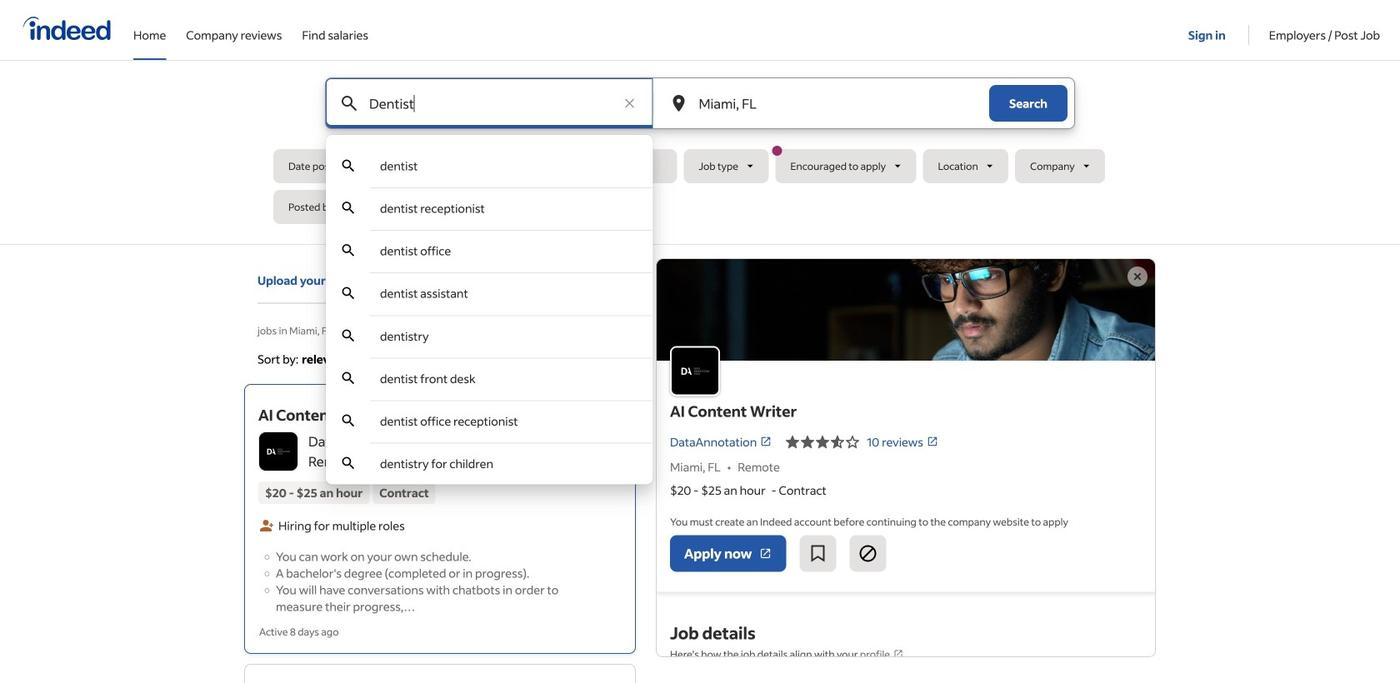 Task type: describe. For each thing, give the bounding box(es) containing it.
3.6 out of five stars rating image
[[414, 435, 445, 450]]

3.6 out of 5 stars. link to 10 reviews company ratings (opens in a new tab) image
[[927, 436, 939, 448]]

3.6 out of 5 stars image
[[786, 432, 861, 452]]

close job details image
[[1128, 267, 1148, 287]]

apply now (opens in a new tab) image
[[759, 547, 772, 561]]



Task type: locate. For each thing, give the bounding box(es) containing it.
save this job image
[[808, 544, 828, 564]]

clear what input image
[[622, 95, 638, 112]]

help icon image
[[603, 349, 623, 369]]

None search field
[[273, 78, 1127, 485]]

search suggestions list box
[[326, 145, 653, 485]]

search: Job title, keywords, or company text field
[[366, 78, 613, 128]]

Edit location text field
[[696, 78, 956, 128]]

group
[[591, 393, 628, 429]]

dataannotation (opens in a new tab) image
[[761, 436, 772, 448]]

dataannotation logo image
[[657, 259, 1156, 361], [670, 346, 720, 396]]

not interested image
[[858, 544, 878, 564]]

job preferences (opens in a new window) image
[[894, 649, 904, 659]]

company logo image
[[259, 433, 298, 471]]



Task type: vqa. For each thing, say whether or not it's contained in the screenshot.
align
no



